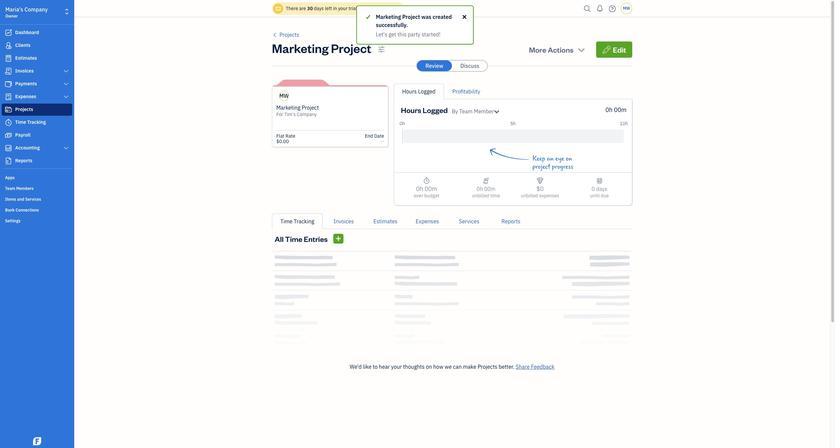 Task type: locate. For each thing, give the bounding box(es) containing it.
time tracking
[[15, 119, 46, 125], [280, 218, 314, 225]]

marketing inside marketing project was created successfully. let's get this party started!
[[376, 13, 401, 20]]

marketing inside marketing project for tim's company
[[276, 104, 300, 111]]

logged
[[418, 88, 436, 95], [423, 105, 448, 115]]

time tracking up all time entries
[[280, 218, 314, 225]]

project for marketing project
[[331, 40, 371, 56]]

notifications image
[[594, 2, 605, 15]]

2 vertical spatial marketing
[[276, 104, 300, 111]]

timer image
[[4, 119, 12, 126]]

projects right the project icon
[[15, 106, 33, 112]]

on inside keep an eye on project progress
[[566, 155, 572, 163]]

invoices link up payments link
[[2, 65, 72, 77]]

your right in on the top left
[[338, 5, 347, 11]]

logged down review "link"
[[418, 88, 436, 95]]

1 horizontal spatial projects
[[279, 31, 299, 38]]

team right by
[[459, 108, 473, 115]]

expenses inside main element
[[15, 93, 36, 100]]

1 vertical spatial your
[[391, 363, 402, 370]]

reports link inside main element
[[2, 155, 72, 167]]

1 vertical spatial hours logged
[[401, 105, 448, 115]]

1 vertical spatial project
[[331, 40, 371, 56]]

projects right make
[[478, 363, 497, 370]]

$0.00
[[276, 138, 289, 144]]

1 horizontal spatial unbilled
[[521, 193, 538, 199]]

1 vertical spatial invoices
[[333, 218, 354, 225]]

on right eye
[[566, 155, 572, 163]]

items and services link
[[2, 194, 72, 204]]

0 vertical spatial invoices
[[15, 68, 34, 74]]

1 vertical spatial on
[[426, 363, 432, 370]]

projects link
[[2, 104, 72, 116]]

chevrondown image
[[577, 45, 586, 54]]

1 horizontal spatial estimates link
[[365, 214, 406, 229]]

0h inside 0h 00m unbilled time
[[477, 186, 483, 192]]

1 horizontal spatial estimates
[[373, 218, 397, 225]]

to
[[373, 363, 378, 370]]

members
[[16, 186, 34, 191]]

00m up the 10h
[[614, 106, 627, 114]]

1 vertical spatial tracking
[[294, 218, 314, 225]]

0 horizontal spatial expenses
[[15, 93, 36, 100]]

in
[[333, 5, 337, 11]]

0 days until due
[[590, 186, 609, 199]]

team down apps
[[5, 186, 15, 191]]

1 chevron large down image from the top
[[63, 68, 69, 74]]

0 vertical spatial chevron large down image
[[63, 68, 69, 74]]

0 horizontal spatial 00m
[[425, 185, 437, 193]]

0 vertical spatial reports
[[15, 158, 32, 164]]

hours logged down hours logged 'button'
[[401, 105, 448, 115]]

created
[[433, 13, 452, 20]]

0 horizontal spatial unbilled
[[472, 193, 489, 199]]

reports link
[[2, 155, 72, 167], [490, 214, 532, 229]]

2 horizontal spatial projects
[[478, 363, 497, 370]]

settings
[[5, 218, 21, 223]]

1 vertical spatial services
[[459, 218, 479, 225]]

1 horizontal spatial time tracking
[[280, 218, 314, 225]]

calendar image
[[596, 177, 603, 185]]

1 vertical spatial marketing
[[272, 40, 329, 56]]

0 horizontal spatial time tracking link
[[2, 116, 72, 129]]

days inside "0 days until due"
[[596, 186, 607, 192]]

hours logged
[[402, 88, 436, 95], [401, 105, 448, 115]]

1 vertical spatial days
[[596, 186, 607, 192]]

time tracking link up all time entries
[[272, 214, 323, 229]]

0 vertical spatial company
[[24, 6, 48, 13]]

like
[[363, 363, 371, 370]]

0 vertical spatial projects
[[279, 31, 299, 38]]

2 chevron large down image from the top
[[63, 145, 69, 151]]

0 vertical spatial expenses
[[15, 93, 36, 100]]

expenses down budget at right top
[[416, 218, 439, 225]]

1 horizontal spatial invoices link
[[323, 214, 365, 229]]

0 vertical spatial team
[[459, 108, 473, 115]]

time right timer image
[[15, 119, 26, 125]]

0 vertical spatial chevron large down image
[[63, 81, 69, 87]]

project inside marketing project for tim's company
[[302, 104, 319, 111]]

hours logged down review "link"
[[402, 88, 436, 95]]

until
[[590, 193, 600, 199]]

0 horizontal spatial estimates link
[[2, 52, 72, 64]]

2 horizontal spatial 00m
[[614, 106, 627, 114]]

0 vertical spatial services
[[25, 197, 41, 202]]

0 vertical spatial reports link
[[2, 155, 72, 167]]

1 vertical spatial time tracking
[[280, 218, 314, 225]]

0h for 0h 00m unbilled time
[[477, 186, 483, 192]]

chevron large down image up projects link
[[63, 94, 69, 100]]

review link
[[417, 60, 452, 71]]

mw right go to help image
[[623, 6, 630, 11]]

chevron large down image up payments link
[[63, 68, 69, 74]]

0 vertical spatial marketing
[[376, 13, 401, 20]]

edit link
[[596, 41, 632, 58]]

get
[[389, 31, 396, 38]]

1 vertical spatial chevron large down image
[[63, 145, 69, 151]]

1 vertical spatial estimates link
[[365, 214, 406, 229]]

2 horizontal spatial project
[[402, 13, 420, 20]]

project inside marketing project was created successfully. let's get this party started!
[[402, 13, 420, 20]]

estimates inside main element
[[15, 55, 37, 61]]

0 horizontal spatial expenses link
[[2, 91, 72, 103]]

0 vertical spatial hours
[[402, 88, 417, 95]]

estimates
[[15, 55, 37, 61], [373, 218, 397, 225]]

invoices up payments
[[15, 68, 34, 74]]

reports link down "accounting" 'link'
[[2, 155, 72, 167]]

0h
[[605, 106, 613, 114], [400, 120, 405, 127], [416, 185, 423, 193], [477, 186, 483, 192]]

unbilled down expenses icon
[[521, 193, 538, 199]]

reports link down time
[[490, 214, 532, 229]]

1 horizontal spatial services
[[459, 218, 479, 225]]

time tracking link up payroll link at the top left
[[2, 116, 72, 129]]

make
[[463, 363, 476, 370]]

5h
[[510, 120, 516, 127]]

actions
[[548, 45, 574, 54]]

1 unbilled from the left
[[472, 193, 489, 199]]

0 horizontal spatial services
[[25, 197, 41, 202]]

keep
[[533, 155, 545, 163]]

expenses link down budget at right top
[[406, 214, 448, 229]]

time inside main element
[[15, 119, 26, 125]]

0 vertical spatial time tracking link
[[2, 116, 72, 129]]

0 horizontal spatial company
[[24, 6, 48, 13]]

your right hear
[[391, 363, 402, 370]]

reports
[[15, 158, 32, 164], [501, 218, 520, 225]]

successfully.
[[376, 22, 408, 28]]

check image
[[365, 13, 371, 21]]

hours logged button
[[402, 87, 436, 95]]

1 horizontal spatial project
[[331, 40, 371, 56]]

marketing project was created successfully. let's get this party started!
[[376, 13, 452, 38]]

can
[[453, 363, 462, 370]]

chevron large down image for expenses
[[63, 94, 69, 100]]

team inside field
[[459, 108, 473, 115]]

expenses link
[[2, 91, 72, 103], [406, 214, 448, 229]]

00m up time
[[484, 186, 495, 192]]

on left the how
[[426, 363, 432, 370]]

0 horizontal spatial invoices
[[15, 68, 34, 74]]

0 horizontal spatial days
[[314, 5, 324, 11]]

days
[[314, 5, 324, 11], [596, 186, 607, 192]]

1 horizontal spatial mw
[[623, 6, 630, 11]]

days right 30
[[314, 5, 324, 11]]

1 vertical spatial team
[[5, 186, 15, 191]]

status containing marketing project was created successfully.
[[0, 5, 830, 45]]

more actions button
[[523, 41, 592, 58]]

0 vertical spatial tracking
[[27, 119, 46, 125]]

1 vertical spatial projects
[[15, 106, 33, 112]]

0 vertical spatial expenses link
[[2, 91, 72, 103]]

time tracking down projects link
[[15, 119, 46, 125]]

chevronleft image
[[272, 31, 278, 39]]

mw
[[623, 6, 630, 11], [279, 92, 289, 99]]

1 horizontal spatial time tracking link
[[272, 214, 323, 229]]

company right the tim's
[[297, 111, 317, 117]]

tracking up all time entries
[[294, 218, 314, 225]]

0 vertical spatial project
[[402, 13, 420, 20]]

0 horizontal spatial time tracking
[[15, 119, 46, 125]]

invoices link up 'time entry menu' image
[[323, 214, 365, 229]]

logged left by
[[423, 105, 448, 115]]

marketing up the tim's
[[276, 104, 300, 111]]

marketing for marketing project
[[272, 40, 329, 56]]

0 horizontal spatial reports link
[[2, 155, 72, 167]]

00m right over
[[425, 185, 437, 193]]

0h inside "0h 00m over budget"
[[416, 185, 423, 193]]

1 horizontal spatial tracking
[[294, 218, 314, 225]]

your
[[338, 5, 347, 11], [391, 363, 402, 370]]

invoices
[[15, 68, 34, 74], [333, 218, 354, 225]]

0 vertical spatial logged
[[418, 88, 436, 95]]

0 vertical spatial estimates link
[[2, 52, 72, 64]]

1 vertical spatial company
[[297, 111, 317, 117]]

estimates link for the rightmost invoices link
[[365, 214, 406, 229]]

0 vertical spatial mw
[[623, 6, 630, 11]]

1 vertical spatial chevron large down image
[[63, 94, 69, 100]]

unbilled left time
[[472, 193, 489, 199]]

00m inside "0h 00m over budget"
[[425, 185, 437, 193]]

time
[[15, 119, 26, 125], [280, 218, 292, 225], [285, 234, 302, 243]]

accounting
[[15, 145, 40, 151]]

project for marketing project for tim's company
[[302, 104, 319, 111]]

00m for 0h 00m
[[614, 106, 627, 114]]

00m inside 0h 00m unbilled time
[[484, 186, 495, 192]]

chevron large down image
[[63, 68, 69, 74], [63, 94, 69, 100]]

expenses link up projects link
[[2, 91, 72, 103]]

reports inside main element
[[15, 158, 32, 164]]

mw button
[[621, 3, 632, 14]]

services
[[25, 197, 41, 202], [459, 218, 479, 225]]

time right all
[[285, 234, 302, 243]]

projects right chevronleft icon
[[279, 31, 299, 38]]

maria's company owner
[[5, 6, 48, 19]]

invoices up 'time entry menu' image
[[333, 218, 354, 225]]

upgrade account link
[[359, 5, 398, 11]]

marketing down account
[[376, 13, 401, 20]]

$0
[[536, 185, 544, 193]]

1 horizontal spatial expenses link
[[406, 214, 448, 229]]

discuss
[[460, 62, 479, 69]]

services inside main element
[[25, 197, 41, 202]]

1 chevron large down image from the top
[[63, 81, 69, 87]]

1 horizontal spatial 00m
[[484, 186, 495, 192]]

0 vertical spatial on
[[566, 155, 572, 163]]

2 chevron large down image from the top
[[63, 94, 69, 100]]

crown image
[[275, 5, 282, 12]]

1 vertical spatial expenses
[[416, 218, 439, 225]]

marketing down projects button
[[272, 40, 329, 56]]

0 horizontal spatial project
[[302, 104, 319, 111]]

1 horizontal spatial company
[[297, 111, 317, 117]]

services up bank connections link
[[25, 197, 41, 202]]

2 vertical spatial project
[[302, 104, 319, 111]]

0 horizontal spatial projects
[[15, 106, 33, 112]]

upgrade
[[361, 5, 379, 11]]

0 horizontal spatial your
[[338, 5, 347, 11]]

0 vertical spatial invoices link
[[2, 65, 72, 77]]

services down 0h 00m unbilled time
[[459, 218, 479, 225]]

tracking
[[27, 119, 46, 125], [294, 218, 314, 225]]

1 horizontal spatial team
[[459, 108, 473, 115]]

estimates link
[[2, 52, 72, 64], [365, 214, 406, 229]]

company right maria's
[[24, 6, 48, 13]]

expenses down payments
[[15, 93, 36, 100]]

apps link
[[2, 172, 72, 183]]

time up all
[[280, 218, 292, 225]]

days up the due
[[596, 186, 607, 192]]

mw up for
[[279, 92, 289, 99]]

1 vertical spatial estimates
[[373, 218, 397, 225]]

0 horizontal spatial tracking
[[27, 119, 46, 125]]

$0 unbilled expenses
[[521, 185, 559, 199]]

0 horizontal spatial reports
[[15, 158, 32, 164]]

connections
[[16, 207, 39, 213]]

flat
[[276, 133, 284, 139]]

1 horizontal spatial on
[[566, 155, 572, 163]]

00m
[[614, 106, 627, 114], [425, 185, 437, 193], [484, 186, 495, 192]]

1 vertical spatial reports
[[501, 218, 520, 225]]

tracking down projects link
[[27, 119, 46, 125]]

apps
[[5, 175, 15, 180]]

trial.
[[349, 5, 358, 11]]

1 vertical spatial reports link
[[490, 214, 532, 229]]

1 horizontal spatial days
[[596, 186, 607, 192]]

budget
[[424, 193, 439, 199]]

0 horizontal spatial estimates
[[15, 55, 37, 61]]

status
[[0, 5, 830, 45]]

chevron large down image
[[63, 81, 69, 87], [63, 145, 69, 151]]

00m for 0h 00m over budget
[[425, 185, 437, 193]]

how
[[433, 363, 443, 370]]

0 horizontal spatial team
[[5, 186, 15, 191]]

2 unbilled from the left
[[521, 193, 538, 199]]

Hours Logged Group By field
[[452, 107, 499, 115]]

0 vertical spatial time tracking
[[15, 119, 46, 125]]

projects
[[279, 31, 299, 38], [15, 106, 33, 112], [478, 363, 497, 370]]

0 vertical spatial estimates
[[15, 55, 37, 61]]

left
[[325, 5, 332, 11]]

time
[[490, 193, 500, 199]]

clients link
[[2, 39, 72, 52]]

all
[[275, 234, 284, 243]]

project
[[402, 13, 420, 20], [331, 40, 371, 56], [302, 104, 319, 111]]

1 horizontal spatial your
[[391, 363, 402, 370]]



Task type: vqa. For each thing, say whether or not it's contained in the screenshot.
the middle Time
yes



Task type: describe. For each thing, give the bounding box(es) containing it.
an
[[547, 155, 554, 163]]

1 horizontal spatial expenses
[[416, 218, 439, 225]]

projects inside main element
[[15, 106, 33, 112]]

there
[[286, 5, 298, 11]]

time tracking inside main element
[[15, 119, 46, 125]]

and
[[17, 197, 24, 202]]

project
[[533, 163, 550, 171]]

end
[[365, 133, 373, 139]]

mw inside 'dropdown button'
[[623, 6, 630, 11]]

hours inside 'button'
[[402, 88, 417, 95]]

0 horizontal spatial invoices link
[[2, 65, 72, 77]]

team members link
[[2, 183, 72, 193]]

0h 00m unbilled time
[[472, 186, 500, 199]]

edit
[[613, 45, 626, 54]]

profitability
[[452, 88, 480, 95]]

marketing for marketing project for tim's company
[[276, 104, 300, 111]]

—
[[380, 138, 384, 144]]

over
[[414, 193, 423, 199]]

expenses image
[[537, 177, 544, 185]]

1 vertical spatial time tracking link
[[272, 214, 323, 229]]

freshbooks image
[[32, 437, 43, 445]]

projects button
[[272, 31, 299, 39]]

bank
[[5, 207, 15, 213]]

keep an eye on project progress
[[533, 155, 573, 171]]

better.
[[499, 363, 514, 370]]

services link
[[448, 214, 490, 229]]

share feedback button
[[516, 363, 554, 371]]

entries
[[304, 234, 328, 243]]

settings for this project image
[[378, 46, 385, 54]]

close image
[[461, 13, 468, 21]]

report image
[[4, 158, 12, 164]]

rate
[[286, 133, 295, 139]]

timetracking image
[[423, 177, 430, 185]]

eye
[[555, 155, 564, 163]]

more actions
[[529, 45, 574, 54]]

chevron large down image for accounting
[[63, 145, 69, 151]]

chevron large down image for invoices
[[63, 68, 69, 74]]

payment image
[[4, 81, 12, 87]]

dashboard image
[[4, 29, 12, 36]]

settings link
[[2, 216, 72, 226]]

projects inside button
[[279, 31, 299, 38]]

accounting link
[[2, 142, 72, 154]]

payroll
[[15, 132, 30, 138]]

marketing project for tim's company
[[276, 104, 319, 117]]

company inside maria's company owner
[[24, 6, 48, 13]]

0h 00m over budget
[[414, 185, 439, 199]]

let's
[[376, 31, 387, 38]]

hear
[[379, 363, 390, 370]]

0 horizontal spatial on
[[426, 363, 432, 370]]

all time entries
[[275, 234, 328, 243]]

for
[[276, 111, 283, 117]]

0h for 0h
[[400, 120, 405, 127]]

we'd
[[350, 363, 362, 370]]

tim's
[[284, 111, 296, 117]]

date
[[374, 133, 384, 139]]

discuss link
[[452, 60, 487, 71]]

share
[[516, 363, 530, 370]]

payments
[[15, 81, 37, 87]]

we
[[445, 363, 452, 370]]

payments link
[[2, 78, 72, 90]]

marketing for marketing project was created successfully. let's get this party started!
[[376, 13, 401, 20]]

was
[[421, 13, 431, 20]]

expenses
[[539, 193, 559, 199]]

logged inside hours logged 'button'
[[418, 88, 436, 95]]

pencil image
[[602, 45, 611, 54]]

team inside main element
[[5, 186, 15, 191]]

0 vertical spatial your
[[338, 5, 347, 11]]

invoices image
[[483, 177, 489, 185]]

1 vertical spatial logged
[[423, 105, 448, 115]]

1 vertical spatial hours
[[401, 105, 421, 115]]

1 vertical spatial mw
[[279, 92, 289, 99]]

owner
[[5, 13, 18, 19]]

dashboard link
[[2, 27, 72, 39]]

payroll link
[[2, 129, 72, 141]]

tracking inside main element
[[27, 119, 46, 125]]

invoice image
[[4, 68, 12, 75]]

0 vertical spatial days
[[314, 5, 324, 11]]

are
[[299, 5, 306, 11]]

00m for 0h 00m unbilled time
[[484, 186, 495, 192]]

profitability button
[[452, 87, 480, 95]]

bank connections link
[[2, 205, 72, 215]]

progress
[[552, 163, 573, 171]]

0h for 0h 00m over budget
[[416, 185, 423, 193]]

end date —
[[365, 133, 384, 144]]

company inside marketing project for tim's company
[[297, 111, 317, 117]]

feedback
[[531, 363, 554, 370]]

started!
[[422, 31, 440, 38]]

by team member
[[452, 108, 494, 115]]

estimates link for clients link
[[2, 52, 72, 64]]

estimate image
[[4, 55, 12, 62]]

member
[[474, 108, 494, 115]]

party
[[408, 31, 420, 38]]

project for marketing project was created successfully. let's get this party started!
[[402, 13, 420, 20]]

by
[[452, 108, 458, 115]]

chart image
[[4, 145, 12, 151]]

unbilled inside 0h 00m unbilled time
[[472, 193, 489, 199]]

due
[[601, 193, 609, 199]]

client image
[[4, 42, 12, 49]]

1 horizontal spatial reports
[[501, 218, 520, 225]]

clients
[[15, 42, 30, 48]]

1 horizontal spatial invoices
[[333, 218, 354, 225]]

items and services
[[5, 197, 41, 202]]

1 vertical spatial time
[[280, 218, 292, 225]]

account
[[380, 5, 398, 11]]

items
[[5, 197, 16, 202]]

maria's
[[5, 6, 23, 13]]

we'd like to hear your thoughts on how we can make projects better. share feedback
[[350, 363, 554, 370]]

time entry menu image
[[335, 234, 342, 243]]

marketing project
[[272, 40, 371, 56]]

go to help image
[[607, 4, 618, 14]]

unbilled inside $0 unbilled expenses
[[521, 193, 538, 199]]

dashboard
[[15, 29, 39, 35]]

bank connections
[[5, 207, 39, 213]]

this
[[398, 31, 406, 38]]

2 vertical spatial time
[[285, 234, 302, 243]]

there are 30 days left in your trial. upgrade account
[[286, 5, 398, 11]]

1 vertical spatial expenses link
[[406, 214, 448, 229]]

project image
[[4, 106, 12, 113]]

2 vertical spatial projects
[[478, 363, 497, 370]]

more
[[529, 45, 546, 54]]

money image
[[4, 132, 12, 139]]

0 vertical spatial hours logged
[[402, 88, 436, 95]]

main element
[[0, 0, 91, 448]]

chevron large down image for payments
[[63, 81, 69, 87]]

expense image
[[4, 93, 12, 100]]

invoices inside main element
[[15, 68, 34, 74]]

10h
[[620, 120, 628, 127]]

0h for 0h 00m
[[605, 106, 613, 114]]

search image
[[582, 4, 593, 14]]

review
[[425, 62, 443, 69]]

0
[[592, 186, 595, 192]]



